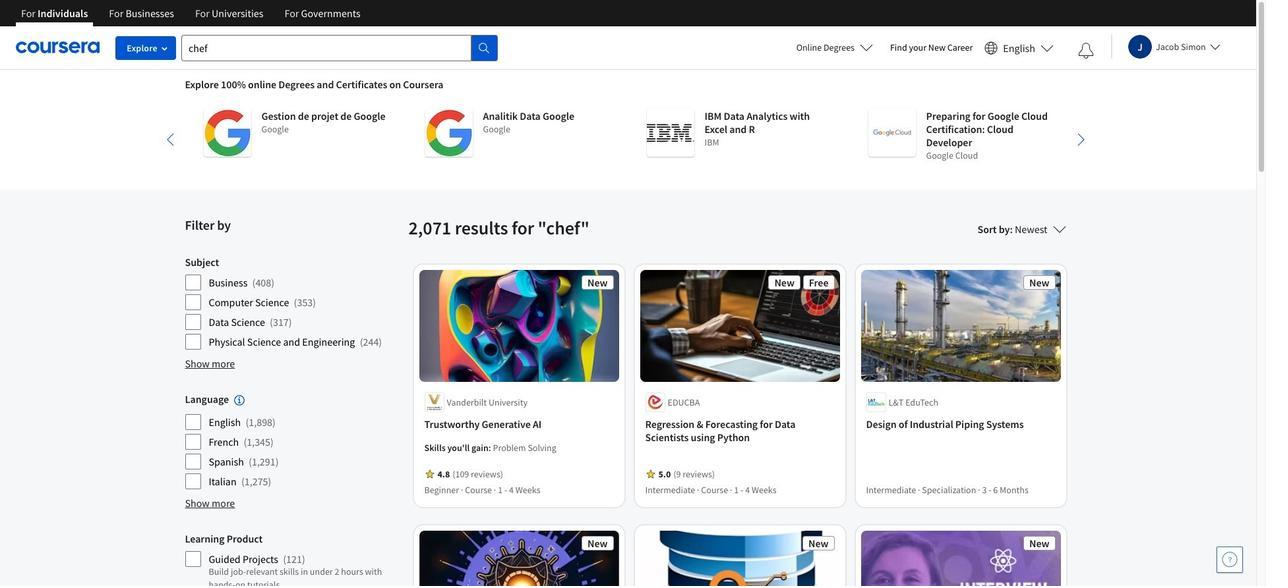 Task type: locate. For each thing, give the bounding box(es) containing it.
1 vertical spatial group
[[185, 393, 401, 491]]

2 group from the top
[[185, 393, 401, 491]]

0 horizontal spatial google image
[[203, 109, 251, 157]]

2 vertical spatial group
[[185, 533, 401, 587]]

None search field
[[181, 35, 498, 61]]

1 horizontal spatial google image
[[425, 109, 472, 157]]

1 google image from the left
[[203, 109, 251, 157]]

0 vertical spatial group
[[185, 256, 401, 351]]

coursera image
[[16, 37, 100, 58]]

google image
[[203, 109, 251, 157], [425, 109, 472, 157]]

group
[[185, 256, 401, 351], [185, 393, 401, 491], [185, 533, 401, 587]]

banner navigation
[[11, 0, 371, 36]]



Task type: vqa. For each thing, say whether or not it's contained in the screenshot.
Google Cloud
no



Task type: describe. For each thing, give the bounding box(es) containing it.
What do you want to learn? text field
[[181, 35, 472, 61]]

help center image
[[1222, 553, 1238, 568]]

1 group from the top
[[185, 256, 401, 351]]

2 google image from the left
[[425, 109, 472, 157]]

3 group from the top
[[185, 533, 401, 587]]

google cloud image
[[868, 109, 916, 157]]

ibm image
[[647, 109, 694, 157]]

information about this filter group image
[[234, 396, 245, 406]]



